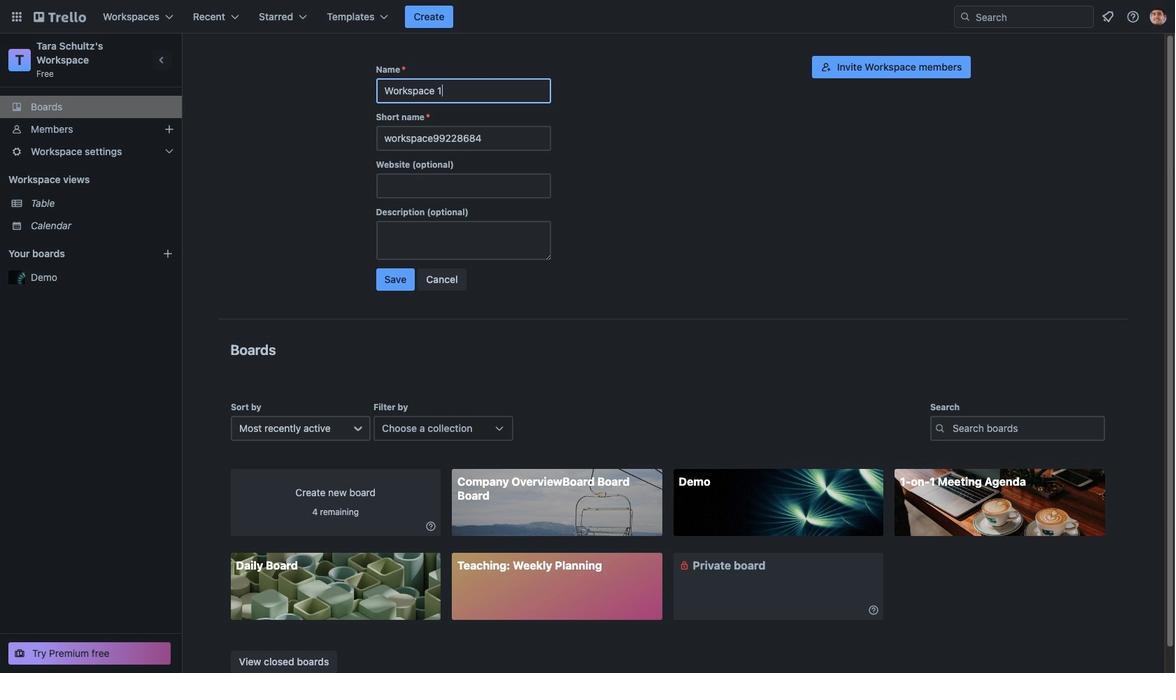 Task type: vqa. For each thing, say whether or not it's contained in the screenshot.
Board link
no



Task type: describe. For each thing, give the bounding box(es) containing it.
0 notifications image
[[1100, 8, 1116, 25]]

primary element
[[0, 0, 1175, 34]]

0 horizontal spatial sm image
[[677, 559, 691, 573]]

james peterson (jamespeterson93) image
[[1150, 8, 1167, 25]]

open information menu image
[[1126, 10, 1140, 24]]

add board image
[[162, 248, 173, 260]]

workspace navigation collapse icon image
[[152, 50, 172, 70]]



Task type: locate. For each thing, give the bounding box(es) containing it.
None text field
[[376, 78, 551, 104], [376, 221, 551, 260], [376, 78, 551, 104], [376, 221, 551, 260]]

1 horizontal spatial sm image
[[867, 604, 881, 618]]

0 vertical spatial sm image
[[677, 559, 691, 573]]

Search boards text field
[[930, 416, 1105, 441]]

sm image
[[424, 520, 438, 534]]

sm image
[[677, 559, 691, 573], [867, 604, 881, 618]]

Search field
[[954, 6, 1094, 28]]

1 vertical spatial sm image
[[867, 604, 881, 618]]

organizationdetailform element
[[376, 56, 551, 297]]

your boards with 1 items element
[[8, 246, 141, 262]]

None text field
[[376, 126, 551, 151], [376, 173, 551, 199], [376, 126, 551, 151], [376, 173, 551, 199]]

search image
[[960, 11, 971, 22]]

back to home image
[[34, 6, 86, 28]]



